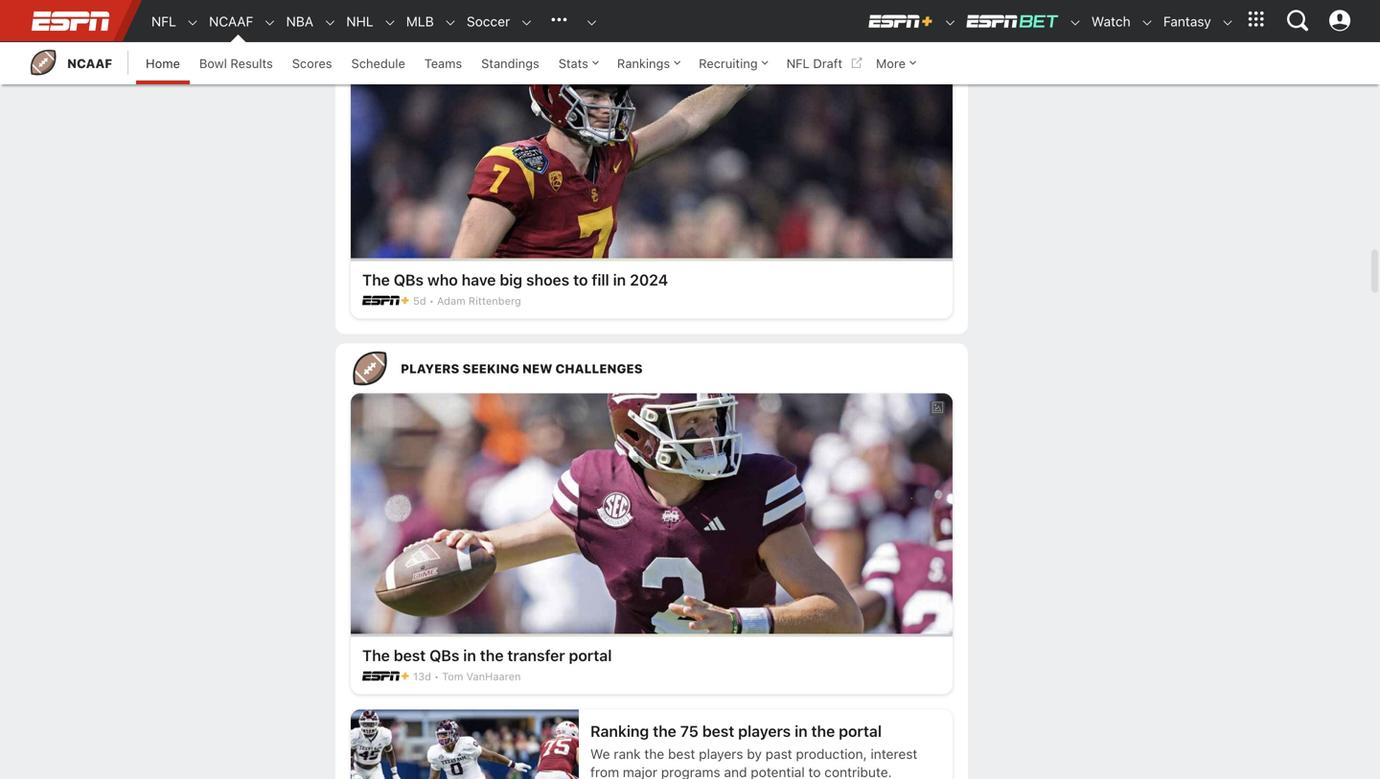 Task type: vqa. For each thing, say whether or not it's contained in the screenshot.
Draft
yes



Task type: describe. For each thing, give the bounding box(es) containing it.
0 horizontal spatial ncaaf link
[[29, 42, 112, 84]]

bowl results
[[199, 56, 273, 70]]

results
[[231, 56, 273, 70]]

2 horizontal spatial best
[[702, 722, 735, 741]]

nfl for nfl
[[151, 13, 176, 29]]

nfl for nfl draft
[[787, 56, 810, 70]]

interest
[[871, 746, 918, 762]]

recruiting link
[[689, 42, 777, 84]]

draft
[[813, 56, 843, 70]]

rank
[[614, 746, 641, 762]]

0 vertical spatial players
[[738, 722, 791, 741]]

home
[[146, 56, 180, 70]]

the up 'major'
[[645, 746, 665, 762]]

teams link
[[415, 42, 472, 84]]

nfl draft
[[787, 56, 843, 70]]

the up production,
[[812, 722, 835, 741]]

we
[[591, 746, 610, 762]]

tom
[[442, 671, 463, 683]]

the up the "vanhaaren"
[[480, 647, 504, 665]]

nba link
[[277, 1, 314, 42]]

by
[[747, 746, 762, 762]]

ranking
[[591, 722, 649, 741]]

seeking
[[463, 361, 519, 376]]

0 horizontal spatial qbs
[[394, 271, 424, 289]]

nfl link
[[142, 1, 176, 42]]

in inside 'ranking the 75 best players in the portal we rank the best players by past production, interest from major programs and potential to contribute.'
[[795, 722, 808, 741]]

13d
[[413, 671, 431, 683]]

ranking the 75 best players in the portal we rank the best players by past production, interest from major programs and potential to contribute.
[[591, 722, 918, 779]]

1 vertical spatial ncaaf
[[67, 56, 112, 70]]

fill
[[592, 271, 609, 289]]

players
[[401, 361, 460, 376]]

big
[[500, 271, 523, 289]]

transfer
[[508, 647, 565, 665]]

the best qbs in the transfer portal
[[362, 647, 612, 665]]

75
[[680, 722, 699, 741]]

1 horizontal spatial ncaaf
[[209, 13, 253, 29]]

teams
[[425, 56, 462, 70]]

the for the qbs who have big shoes to fill in 2024
[[362, 271, 390, 289]]

home link
[[136, 42, 190, 84]]

standings
[[481, 56, 539, 70]]

more
[[876, 56, 906, 70]]

bowl results link
[[190, 42, 283, 84]]

nba
[[286, 13, 314, 29]]

programs
[[661, 765, 721, 779]]

1 horizontal spatial best
[[668, 746, 695, 762]]

0 vertical spatial best
[[394, 647, 426, 665]]

rittenberg
[[469, 295, 521, 307]]

watch link
[[1082, 1, 1131, 42]]

who
[[427, 271, 458, 289]]

bowl
[[199, 56, 227, 70]]

adam
[[437, 295, 466, 307]]

nfl draft link
[[777, 42, 867, 84]]

fantasy link
[[1154, 1, 1212, 42]]

potential
[[751, 765, 805, 779]]

stats
[[559, 56, 589, 70]]

soccer
[[467, 13, 510, 29]]

the qbs who have big shoes to fill in 2024
[[362, 271, 668, 289]]



Task type: locate. For each thing, give the bounding box(es) containing it.
1 vertical spatial nfl
[[787, 56, 810, 70]]

the
[[362, 271, 390, 289], [362, 647, 390, 665]]

2 vertical spatial in
[[795, 722, 808, 741]]

the
[[480, 647, 504, 665], [653, 722, 677, 741], [812, 722, 835, 741], [645, 746, 665, 762]]

nhl
[[346, 13, 373, 29]]

soccer link
[[457, 1, 510, 42]]

tom vanhaaren
[[442, 671, 521, 683]]

0 horizontal spatial nfl
[[151, 13, 176, 29]]

ncaaf link
[[199, 1, 253, 42], [29, 42, 112, 84]]

0 vertical spatial qbs
[[394, 271, 424, 289]]

have
[[462, 271, 496, 289]]

nfl inside nfl link
[[151, 13, 176, 29]]

challenges
[[556, 361, 643, 376]]

1 horizontal spatial qbs
[[430, 647, 460, 665]]

mlb link
[[397, 1, 434, 42]]

1 vertical spatial the
[[362, 647, 390, 665]]

rankings
[[617, 56, 670, 70]]

best
[[394, 647, 426, 665], [702, 722, 735, 741], [668, 746, 695, 762]]

0 horizontal spatial to
[[573, 271, 588, 289]]

2024
[[630, 271, 668, 289]]

0 vertical spatial to
[[573, 271, 588, 289]]

fantasy
[[1164, 13, 1212, 29]]

to
[[573, 271, 588, 289], [809, 765, 821, 779]]

schedule link
[[342, 42, 415, 84]]

ncaaf image
[[29, 48, 58, 77]]

nfl left draft
[[787, 56, 810, 70]]

1 vertical spatial in
[[463, 647, 476, 665]]

0 vertical spatial nfl
[[151, 13, 176, 29]]

1 horizontal spatial nfl
[[787, 56, 810, 70]]

1 vertical spatial to
[[809, 765, 821, 779]]

nhl link
[[337, 1, 373, 42]]

players seeking new challenges
[[401, 361, 643, 376]]

ncaaf right ncaaf icon
[[67, 56, 112, 70]]

vanhaaren
[[466, 671, 521, 683]]

the for the best qbs in the transfer portal
[[362, 647, 390, 665]]

ncaaf link left home in the top left of the page
[[29, 42, 112, 84]]

new
[[522, 361, 553, 376]]

2 horizontal spatial in
[[795, 722, 808, 741]]

scores
[[292, 56, 332, 70]]

stats link
[[549, 42, 608, 84]]

0 horizontal spatial portal
[[569, 647, 612, 665]]

0 horizontal spatial best
[[394, 647, 426, 665]]

1 horizontal spatial to
[[809, 765, 821, 779]]

contribute.
[[825, 765, 892, 779]]

1 vertical spatial qbs
[[430, 647, 460, 665]]

portal up production,
[[839, 722, 882, 741]]

2 the from the top
[[362, 647, 390, 665]]

adam rittenberg
[[437, 295, 521, 307]]

schedule
[[351, 56, 405, 70]]

qbs
[[394, 271, 424, 289], [430, 647, 460, 665]]

best up 13d
[[394, 647, 426, 665]]

in up tom vanhaaren
[[463, 647, 476, 665]]

0 vertical spatial the
[[362, 271, 390, 289]]

from
[[591, 765, 619, 779]]

5d
[[413, 295, 426, 307]]

the left '75'
[[653, 722, 677, 741]]

major
[[623, 765, 658, 779]]

1 the from the top
[[362, 271, 390, 289]]

1 horizontal spatial ncaaf link
[[199, 1, 253, 42]]

mlb
[[406, 13, 434, 29]]

1 vertical spatial portal
[[839, 722, 882, 741]]

0 horizontal spatial ncaaf
[[67, 56, 112, 70]]

shoes
[[526, 271, 570, 289]]

and
[[724, 765, 747, 779]]

best up programs
[[668, 746, 695, 762]]

scores link
[[283, 42, 342, 84]]

1 horizontal spatial in
[[613, 271, 626, 289]]

ncaaf
[[209, 13, 253, 29], [67, 56, 112, 70]]

nfl up home link
[[151, 13, 176, 29]]

nfl inside nfl draft link
[[787, 56, 810, 70]]

0 horizontal spatial in
[[463, 647, 476, 665]]

production,
[[796, 746, 867, 762]]

more link
[[867, 42, 925, 84]]

to down production,
[[809, 765, 821, 779]]

0 vertical spatial portal
[[569, 647, 612, 665]]

ncaaf up bowl results link
[[209, 13, 253, 29]]

recruiting
[[699, 56, 758, 70]]

past
[[766, 746, 793, 762]]

0 vertical spatial ncaaf
[[209, 13, 253, 29]]

nfl
[[151, 13, 176, 29], [787, 56, 810, 70]]

best right '75'
[[702, 722, 735, 741]]

in
[[613, 271, 626, 289], [463, 647, 476, 665], [795, 722, 808, 741]]

watch
[[1092, 13, 1131, 29]]

1 vertical spatial best
[[702, 722, 735, 741]]

qbs up tom
[[430, 647, 460, 665]]

qbs up 5d
[[394, 271, 424, 289]]

portal right transfer
[[569, 647, 612, 665]]

to left fill
[[573, 271, 588, 289]]

standings link
[[472, 42, 549, 84]]

players up the 'and'
[[699, 746, 743, 762]]

to inside 'ranking the 75 best players in the portal we rank the best players by past production, interest from major programs and potential to contribute.'
[[809, 765, 821, 779]]

1 horizontal spatial portal
[[839, 722, 882, 741]]

in right fill
[[613, 271, 626, 289]]

in up production,
[[795, 722, 808, 741]]

2 vertical spatial best
[[668, 746, 695, 762]]

players up by
[[738, 722, 791, 741]]

rankings link
[[608, 42, 689, 84]]

portal
[[569, 647, 612, 665], [839, 722, 882, 741]]

1 vertical spatial players
[[699, 746, 743, 762]]

portal inside 'ranking the 75 best players in the portal we rank the best players by past production, interest from major programs and potential to contribute.'
[[839, 722, 882, 741]]

ncaaf link up bowl results
[[199, 1, 253, 42]]

0 vertical spatial in
[[613, 271, 626, 289]]

players
[[738, 722, 791, 741], [699, 746, 743, 762]]



